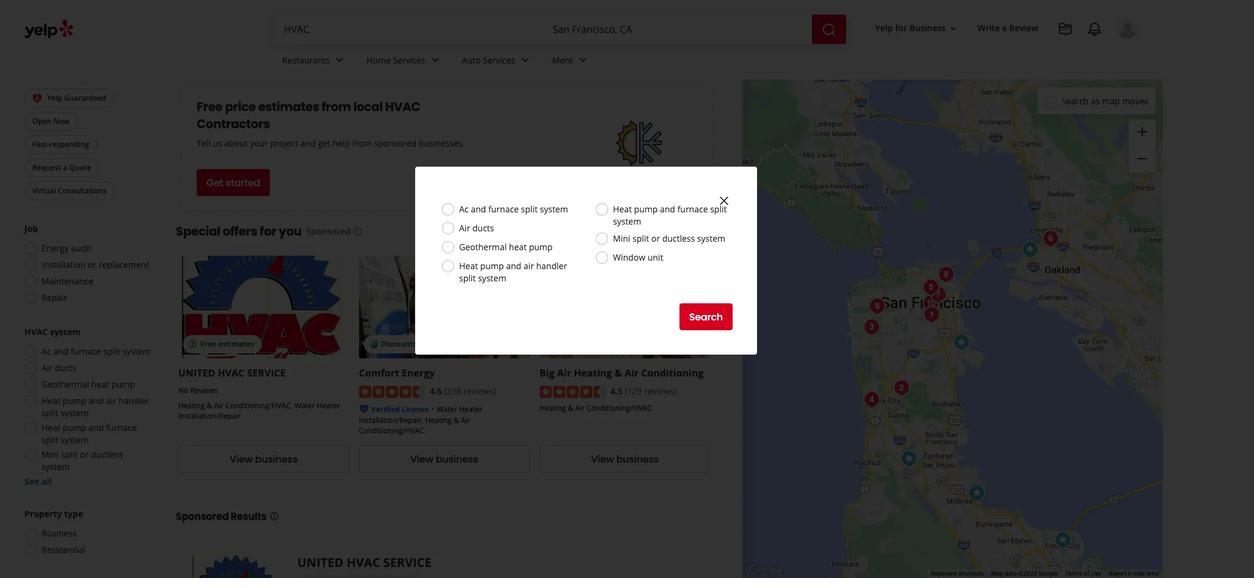 Task type: vqa. For each thing, say whether or not it's contained in the screenshot.
right estimates
yes



Task type: locate. For each thing, give the bounding box(es) containing it.
heat
[[613, 203, 632, 215], [459, 260, 478, 272], [42, 395, 60, 407], [42, 422, 60, 434]]

3 view from the left
[[591, 453, 614, 467]]

map for error
[[1134, 571, 1146, 577]]

10
[[206, 39, 221, 59]]

3 business from the left
[[617, 453, 659, 467]]

business up residential
[[42, 528, 77, 540]]

zoom in image
[[1136, 124, 1150, 139]]

16 info v2 image
[[709, 46, 718, 56]]

ductless
[[663, 233, 695, 244], [91, 449, 124, 461]]

mini split or ductless system up unit
[[613, 233, 726, 244]]

0 horizontal spatial a
[[63, 163, 67, 173]]

reviews) right (238
[[464, 385, 496, 397]]

16 yelp guaranteed v2 image
[[32, 94, 42, 103]]

0 vertical spatial free
[[197, 98, 223, 115]]

free inside free price estimates from local hvac contractors tell us about your project and get help from sponsored businesses.
[[197, 98, 223, 115]]

a plus quality hvac image
[[860, 388, 884, 412]]

heating down license
[[425, 416, 452, 426]]

1 vertical spatial air
[[106, 395, 116, 407]]

24 chevron down v2 image inside restaurants link
[[332, 53, 347, 67]]

restaurants link
[[272, 44, 357, 79]]

yelp
[[876, 22, 893, 34], [47, 93, 62, 103]]

1 horizontal spatial a
[[1003, 22, 1008, 34]]

2 vertical spatial a
[[1129, 571, 1132, 577]]

view business for big air heating & air conditioning
[[591, 453, 659, 467]]

home services link
[[357, 44, 452, 79]]

home
[[367, 54, 391, 66]]

1 horizontal spatial service
[[383, 555, 432, 571]]

for left the you
[[260, 223, 276, 240]]

heater left 16 verified v2 image
[[317, 401, 340, 411]]

0 horizontal spatial view
[[230, 453, 253, 467]]

air ducts inside search dialog
[[459, 222, 494, 234]]

0 vertical spatial a
[[1003, 22, 1008, 34]]

2 horizontal spatial business
[[617, 453, 659, 467]]

furnace
[[489, 203, 519, 215], [678, 203, 708, 215], [71, 346, 101, 358], [106, 422, 137, 434]]

1 option group from the top
[[21, 223, 151, 308]]

air ducts
[[459, 222, 494, 234], [42, 362, 76, 374]]

virtual
[[32, 186, 56, 196]]

1 horizontal spatial ducts
[[473, 222, 494, 234]]

ductless inside mini split or ductless system
[[91, 449, 124, 461]]

0 vertical spatial heat pump and air handler split system
[[459, 260, 567, 284]]

search inside button
[[689, 310, 723, 324]]

license
[[402, 405, 429, 415]]

1 vertical spatial mini split or ductless system
[[42, 449, 124, 473]]

window unit
[[613, 252, 664, 263]]

ducts inside search dialog
[[473, 222, 494, 234]]

a right report
[[1129, 571, 1132, 577]]

2 reviews) from the left
[[644, 385, 677, 397]]

or down audit
[[88, 259, 97, 271]]

0 vertical spatial conditioning/hvac
[[587, 403, 652, 414]]

1 horizontal spatial air
[[524, 260, 534, 272]]

0 vertical spatial yelp
[[876, 22, 893, 34]]

24 chevron down v2 image
[[332, 53, 347, 67], [428, 53, 443, 67], [576, 53, 591, 67]]

view business down "heating & air conditioning/hvac"
[[591, 453, 659, 467]]

2 24 chevron down v2 image from the left
[[428, 53, 443, 67]]

3 24 chevron down v2 image from the left
[[576, 53, 591, 67]]

2 horizontal spatial view
[[591, 453, 614, 467]]

view business
[[230, 453, 298, 467], [411, 453, 479, 467], [591, 453, 659, 467]]

2 view business link from the left
[[359, 446, 530, 473]]

building efficiency image
[[865, 294, 890, 319]]

responding
[[49, 140, 89, 150]]

0 horizontal spatial mini
[[42, 449, 59, 461]]

0 horizontal spatial water
[[295, 401, 315, 411]]

0 horizontal spatial united
[[178, 367, 215, 380]]

sponsored for sponsored results
[[176, 510, 229, 524]]

see all
[[24, 476, 52, 488]]

replacement
[[99, 259, 149, 271]]

conditioning/hvac
[[587, 403, 652, 414], [359, 426, 424, 436]]

request a quote
[[32, 163, 91, 173]]

option group
[[21, 223, 151, 308], [21, 326, 151, 488], [21, 508, 151, 560]]

view down installation/repair at the bottom left of page
[[230, 453, 253, 467]]

24 chevron down v2 image for home services
[[428, 53, 443, 67]]

view down water heater installation/repair, heating & air conditioning/hvac
[[411, 453, 434, 467]]

terms of use
[[1066, 571, 1102, 577]]

0 horizontal spatial heater
[[317, 401, 340, 411]]

1 vertical spatial ducts
[[55, 362, 76, 374]]

1 horizontal spatial air ducts
[[459, 222, 494, 234]]

free for price
[[197, 98, 223, 115]]

1 vertical spatial from
[[352, 137, 372, 149]]

or up type
[[80, 449, 89, 461]]

1 horizontal spatial view business
[[411, 453, 479, 467]]

sponsored
[[374, 137, 417, 149]]

3 option group from the top
[[21, 508, 151, 560]]

0 horizontal spatial united hvac service link
[[178, 367, 286, 380]]

free price estimates from local hvac contractors tell us about your project and get help from sponsored businesses.
[[197, 98, 465, 149]]

business for comfort energy
[[436, 453, 479, 467]]

fast-
[[32, 140, 49, 150]]

sponsored right the you
[[307, 225, 351, 237]]

2 option group from the top
[[21, 326, 151, 488]]

2 business from the left
[[436, 453, 479, 467]]

1 vertical spatial sponsored
[[176, 510, 229, 524]]

1 horizontal spatial geothermal
[[459, 241, 507, 253]]

view business down conditioning/hvac,
[[230, 453, 298, 467]]

report a map error
[[1109, 571, 1160, 577]]

16 free estimates v2 image
[[188, 339, 198, 349]]

error
[[1147, 571, 1160, 577]]

business left 16 chevron down v2 "icon"
[[910, 22, 946, 34]]

reviews) down 'conditioning'
[[644, 385, 677, 397]]

quote
[[69, 163, 91, 173]]

shortcuts
[[958, 571, 984, 577]]

yelp inside the user actions element
[[876, 22, 893, 34]]

a left quote
[[63, 163, 67, 173]]

1 reviews) from the left
[[464, 385, 496, 397]]

option group containing hvac system
[[21, 326, 151, 488]]

a inside button
[[63, 163, 67, 173]]

write a review link
[[973, 17, 1044, 39]]

estimates right 16 free estimates v2 image
[[218, 339, 254, 349]]

2 services from the left
[[483, 54, 516, 66]]

0 horizontal spatial ac and furnace split system
[[42, 346, 151, 358]]

1 horizontal spatial ductless
[[663, 233, 695, 244]]

search for search
[[689, 310, 723, 324]]

1 vertical spatial geothermal
[[42, 379, 89, 391]]

0 horizontal spatial view business
[[230, 453, 298, 467]]

1 vertical spatial energy
[[402, 367, 435, 380]]

business
[[910, 22, 946, 34], [42, 528, 77, 540]]

1 horizontal spatial sponsored
[[307, 225, 351, 237]]

1 horizontal spatial services
[[483, 54, 516, 66]]

services right "home" in the left top of the page
[[393, 54, 425, 66]]

1 vertical spatial option group
[[21, 326, 151, 488]]

0 vertical spatial united
[[178, 367, 215, 380]]

1 horizontal spatial ac and furnace split system
[[459, 203, 568, 215]]

option group containing job
[[21, 223, 151, 308]]

free left price
[[197, 98, 223, 115]]

0 vertical spatial option group
[[21, 223, 151, 308]]

yelp right 16 yelp guaranteed v2 image
[[47, 93, 62, 103]]

sort:
[[606, 45, 625, 57]]

map for moves
[[1103, 95, 1121, 107]]

mini up "all"
[[42, 449, 59, 461]]

1 horizontal spatial for
[[896, 22, 908, 34]]

1 vertical spatial a
[[63, 163, 67, 173]]

1 vertical spatial yelp
[[47, 93, 62, 103]]

2 horizontal spatial 24 chevron down v2 image
[[576, 53, 591, 67]]

ac inside search dialog
[[459, 203, 469, 215]]

heat pump and furnace split system
[[613, 203, 727, 227], [42, 422, 137, 446]]

0 horizontal spatial ac
[[42, 346, 51, 358]]

1 horizontal spatial ac
[[459, 203, 469, 215]]

service for united hvac service
[[383, 555, 432, 571]]

0 horizontal spatial 16 info v2 image
[[269, 512, 279, 522]]

business categories element
[[272, 44, 1139, 79]]

discounts available
[[381, 339, 452, 349]]

1 vertical spatial heat pump and air handler split system
[[42, 395, 150, 419]]

24 chevron down v2 image for more
[[576, 53, 591, 67]]

0 vertical spatial or
[[652, 233, 660, 244]]

air inside united hvac service no reviews heating & air conditioning/hvac, water heater installation/repair
[[214, 401, 224, 411]]

1 horizontal spatial water
[[437, 405, 457, 415]]

heating
[[574, 367, 612, 380], [178, 401, 205, 411], [540, 403, 566, 414], [425, 416, 452, 426]]

1 horizontal spatial handler
[[536, 260, 567, 272]]

1 view business link from the left
[[178, 446, 349, 473]]

search image
[[822, 22, 837, 37]]

map
[[1103, 95, 1121, 107], [1134, 571, 1146, 577]]

24 chevron down v2 image inside more link
[[576, 53, 591, 67]]

mini up the window
[[613, 233, 631, 244]]

map right the as
[[1103, 95, 1121, 107]]

& down (238
[[454, 416, 459, 426]]

group
[[1129, 119, 1156, 173]]

a right write at top right
[[1003, 22, 1008, 34]]

repair
[[42, 292, 67, 304]]

united
[[178, 367, 215, 380], [297, 555, 344, 571]]

1 vertical spatial map
[[1134, 571, 1146, 577]]

hvac system
[[24, 326, 81, 338]]

free right 16 free estimates v2 image
[[200, 339, 216, 349]]

1 business from the left
[[255, 453, 298, 467]]

free estimates
[[200, 339, 254, 349]]

get
[[318, 137, 331, 149]]

4.6 (238 reviews)
[[430, 385, 496, 397]]

a for write
[[1003, 22, 1008, 34]]

united hvac service link
[[178, 367, 286, 380], [297, 555, 432, 571]]

16 info v2 image
[[353, 227, 363, 236], [269, 512, 279, 522]]

use
[[1091, 571, 1102, 577]]

24 chevron down v2 image inside 'home services' link
[[428, 53, 443, 67]]

united hvac service
[[297, 555, 432, 571]]

service inside united hvac service no reviews heating & air conditioning/hvac, water heater installation/repair
[[247, 367, 286, 380]]

map left error
[[1134, 571, 1146, 577]]

1 services from the left
[[393, 54, 425, 66]]

1 horizontal spatial search
[[1062, 95, 1089, 107]]

1 horizontal spatial business
[[910, 22, 946, 34]]

business
[[255, 453, 298, 467], [436, 453, 479, 467], [617, 453, 659, 467]]

open
[[32, 116, 52, 127]]

view business for comfort energy
[[411, 453, 479, 467]]

mini split or ductless system up "all"
[[42, 449, 124, 473]]

view business link down "heating & air conditioning/hvac"
[[540, 446, 711, 473]]

view down "heating & air conditioning/hvac"
[[591, 453, 614, 467]]

for left 16 chevron down v2 "icon"
[[896, 22, 908, 34]]

search
[[1062, 95, 1089, 107], [689, 310, 723, 324]]

water right conditioning/hvac,
[[295, 401, 315, 411]]

1 horizontal spatial view business link
[[359, 446, 530, 473]]

get started button
[[197, 169, 270, 196]]

services left 24 chevron down v2 image
[[483, 54, 516, 66]]

service for united hvac service no reviews heating & air conditioning/hvac, water heater installation/repair
[[247, 367, 286, 380]]

& up the 4.5
[[615, 367, 622, 380]]

property type
[[24, 508, 83, 520]]

0 vertical spatial geothermal heat pump
[[459, 241, 553, 253]]

view business link down conditioning/hvac,
[[178, 446, 349, 473]]

1 vertical spatial service
[[383, 555, 432, 571]]

reviews) for comfort energy
[[464, 385, 496, 397]]

0 horizontal spatial mini split or ductless system
[[42, 449, 124, 473]]

geothermal heat pump
[[459, 241, 553, 253], [42, 379, 135, 391]]

1 horizontal spatial estimates
[[258, 98, 319, 115]]

ac and furnace split system
[[459, 203, 568, 215], [42, 346, 151, 358]]

0 vertical spatial estimates
[[258, 98, 319, 115]]

0 horizontal spatial service
[[247, 367, 286, 380]]

comfort energy
[[359, 367, 435, 380]]

0 horizontal spatial handler
[[119, 395, 150, 407]]

0 horizontal spatial services
[[393, 54, 425, 66]]

services for home services
[[393, 54, 425, 66]]

for
[[896, 22, 908, 34], [260, 223, 276, 240]]

yelp right search image
[[876, 22, 893, 34]]

0 vertical spatial ductless
[[663, 233, 695, 244]]

water down (238
[[437, 405, 457, 415]]

services for auto services
[[483, 54, 516, 66]]

from right help
[[352, 137, 372, 149]]

free for estimates
[[200, 339, 216, 349]]

16 chevron down v2 image
[[949, 24, 958, 33]]

handler inside search dialog
[[536, 260, 567, 272]]

0 horizontal spatial business
[[255, 453, 298, 467]]

1 vertical spatial conditioning/hvac
[[359, 426, 424, 436]]

as
[[1091, 95, 1100, 107]]

1 horizontal spatial view
[[411, 453, 434, 467]]

air inside search dialog
[[459, 222, 470, 234]]

1 horizontal spatial geothermal heat pump
[[459, 241, 553, 253]]

search as map moves
[[1062, 95, 1149, 107]]

help
[[333, 137, 350, 149]]

free
[[197, 98, 223, 115], [200, 339, 216, 349]]

24 chevron down v2 image for restaurants
[[332, 53, 347, 67]]

next image
[[702, 224, 717, 239]]

2 view business from the left
[[411, 453, 479, 467]]

geothermal
[[459, 241, 507, 253], [42, 379, 89, 391]]

energy up the 4.6 on the left of page
[[402, 367, 435, 380]]

0 vertical spatial from
[[322, 98, 351, 115]]

24 chevron down v2 image left auto
[[428, 53, 443, 67]]

&
[[615, 367, 622, 380], [207, 401, 212, 411], [568, 403, 574, 414], [454, 416, 459, 426]]

24 chevron down v2 image right more
[[576, 53, 591, 67]]

0 vertical spatial search
[[1062, 95, 1089, 107]]

heat
[[509, 241, 527, 253], [91, 379, 109, 391]]

0 vertical spatial handler
[[536, 260, 567, 272]]

conditioning/hvac,
[[225, 401, 293, 411]]

1 horizontal spatial united
[[297, 555, 344, 571]]

conditioning/hvac down the verified
[[359, 426, 424, 436]]

0 horizontal spatial estimates
[[218, 339, 254, 349]]

geothermal inside option group
[[42, 379, 89, 391]]

view for comfort energy
[[411, 453, 434, 467]]

1 vertical spatial 16 info v2 image
[[269, 512, 279, 522]]

business inside button
[[910, 22, 946, 34]]

1 horizontal spatial heater
[[459, 405, 483, 415]]

0 vertical spatial heat
[[509, 241, 527, 253]]

estimates up project
[[258, 98, 319, 115]]

energy
[[42, 243, 69, 254], [402, 367, 435, 380]]

1 vertical spatial handler
[[119, 395, 150, 407]]

energy up installation
[[42, 243, 69, 254]]

sponsored
[[307, 225, 351, 237], [176, 510, 229, 524]]

map
[[992, 571, 1004, 577]]

24 chevron down v2 image
[[518, 53, 533, 67]]

None search field
[[274, 15, 849, 44]]

0 vertical spatial air ducts
[[459, 222, 494, 234]]

0 vertical spatial for
[[896, 22, 908, 34]]

next hvac & appliance repair image
[[926, 283, 951, 307]]

available
[[419, 339, 452, 349]]

or up unit
[[652, 233, 660, 244]]

1 24 chevron down v2 image from the left
[[332, 53, 347, 67]]

view business for united hvac service
[[230, 453, 298, 467]]

installation/repair
[[178, 411, 241, 421]]

heating down no
[[178, 401, 205, 411]]

ac
[[459, 203, 469, 215], [42, 346, 51, 358]]

2 vertical spatial option group
[[21, 508, 151, 560]]

3 view business link from the left
[[540, 446, 711, 473]]

split
[[521, 203, 538, 215], [711, 203, 727, 215], [633, 233, 649, 244], [459, 272, 476, 284], [103, 346, 120, 358], [42, 408, 58, 419], [42, 435, 58, 446], [61, 449, 78, 461]]

option group containing property type
[[21, 508, 151, 560]]

1 view from the left
[[230, 453, 253, 467]]

& inside water heater installation/repair, heating & air conditioning/hvac
[[454, 416, 459, 426]]

3 view business from the left
[[591, 453, 659, 467]]

1 horizontal spatial reviews)
[[644, 385, 677, 397]]

0 horizontal spatial heat pump and furnace split system
[[42, 422, 137, 446]]

for inside button
[[896, 22, 908, 34]]

24 chevron down v2 image right restaurants
[[332, 53, 347, 67]]

4.6 star rating image
[[359, 386, 425, 399]]

reviews)
[[464, 385, 496, 397], [644, 385, 677, 397]]

ortiz heating & air conditioning image
[[965, 481, 989, 506]]

0 horizontal spatial yelp
[[47, 93, 62, 103]]

1 vertical spatial ductless
[[91, 449, 124, 461]]

1 vertical spatial heat
[[91, 379, 109, 391]]

0 horizontal spatial search
[[689, 310, 723, 324]]

from left local
[[322, 98, 351, 115]]

hvac inside free price estimates from local hvac contractors tell us about your project and get help from sponsored businesses.
[[385, 98, 420, 115]]

terms
[[1066, 571, 1083, 577]]

air
[[459, 222, 470, 234], [42, 362, 53, 374], [557, 367, 572, 380], [625, 367, 639, 380], [214, 401, 224, 411], [575, 403, 585, 414], [461, 416, 471, 426]]

united for united hvac service no reviews heating & air conditioning/hvac, water heater installation/repair
[[178, 367, 215, 380]]

0 vertical spatial united hvac service link
[[178, 367, 286, 380]]

heat pump and furnace split system inside search dialog
[[613, 203, 727, 227]]

view business link down water heater installation/repair, heating & air conditioning/hvac
[[359, 446, 530, 473]]

system
[[540, 203, 568, 215], [613, 216, 642, 227], [697, 233, 726, 244], [478, 272, 506, 284], [50, 326, 81, 338], [122, 346, 151, 358], [60, 408, 89, 419], [60, 435, 89, 446], [42, 461, 70, 473]]

1 vertical spatial air ducts
[[42, 362, 76, 374]]

service
[[247, 367, 286, 380], [383, 555, 432, 571]]

hvac inside option group
[[24, 326, 48, 338]]

heating down 4.5 star rating image
[[540, 403, 566, 414]]

united inside united hvac service no reviews heating & air conditioning/hvac, water heater installation/repair
[[178, 367, 215, 380]]

a for report
[[1129, 571, 1132, 577]]

zoom out image
[[1136, 152, 1150, 166]]

main air image
[[897, 447, 921, 472]]

1 horizontal spatial mini split or ductless system
[[613, 233, 726, 244]]

heater down 4.6 (238 reviews)
[[459, 405, 483, 415]]

map data ©2023 google
[[992, 571, 1058, 577]]

heater inside water heater installation/repair, heating & air conditioning/hvac
[[459, 405, 483, 415]]

view business down water heater installation/repair, heating & air conditioning/hvac
[[411, 453, 479, 467]]

& down reviews
[[207, 401, 212, 411]]

handler
[[536, 260, 567, 272], [119, 395, 150, 407]]

conditioning/hvac down the 4.5
[[587, 403, 652, 414]]

auto services link
[[452, 44, 542, 79]]

free estimates link
[[178, 256, 349, 359]]

job
[[24, 223, 38, 235]]

(129
[[625, 385, 642, 397]]

1 horizontal spatial map
[[1134, 571, 1146, 577]]

0 horizontal spatial view business link
[[178, 446, 349, 473]]

sponsored left results
[[176, 510, 229, 524]]

heating inside water heater installation/repair, heating & air conditioning/hvac
[[425, 416, 452, 426]]

0 vertical spatial air
[[524, 260, 534, 272]]

projects image
[[1059, 22, 1073, 37]]

0 horizontal spatial ductless
[[91, 449, 124, 461]]

0 vertical spatial ducts
[[473, 222, 494, 234]]

1 view business from the left
[[230, 453, 298, 467]]

2 view from the left
[[411, 453, 434, 467]]

air inside search dialog
[[524, 260, 534, 272]]

close image
[[717, 194, 732, 208]]

now
[[53, 116, 70, 127]]

or
[[652, 233, 660, 244], [88, 259, 97, 271], [80, 449, 89, 461]]

©2023
[[1019, 571, 1037, 577]]



Task type: describe. For each thing, give the bounding box(es) containing it.
installation/repair,
[[359, 416, 423, 426]]

4.5 (129 reviews)
[[611, 385, 677, 397]]

0 horizontal spatial for
[[260, 223, 276, 240]]

previous image
[[674, 224, 689, 239]]

4.5 star rating image
[[540, 386, 606, 399]]

nk heating & air conditioning image
[[1018, 238, 1042, 262]]

view for united hvac service
[[230, 453, 253, 467]]

view for big air heating & air conditioning
[[591, 453, 614, 467]]

san francisco heating and cooling image
[[890, 376, 914, 401]]

yelp for yelp for business
[[876, 22, 893, 34]]

water inside united hvac service no reviews heating & air conditioning/hvac, water heater installation/repair
[[295, 401, 315, 411]]

atlas heating image
[[1039, 227, 1063, 251]]

fast-responding
[[32, 140, 89, 150]]

search button
[[680, 304, 733, 330]]

results
[[231, 510, 267, 524]]

1 vertical spatial estimates
[[218, 339, 254, 349]]

moves
[[1123, 95, 1149, 107]]

project
[[270, 137, 298, 149]]

0 horizontal spatial air ducts
[[42, 362, 76, 374]]

local
[[353, 98, 383, 115]]

ac and furnace split system inside search dialog
[[459, 203, 568, 215]]

special
[[176, 223, 220, 240]]

type
[[64, 508, 83, 520]]

installation or replacement
[[42, 259, 149, 271]]

top
[[176, 39, 203, 59]]

google
[[1039, 571, 1058, 577]]

united hvac service no reviews heating & air conditioning/hvac, water heater installation/repair
[[178, 367, 340, 421]]

1 vertical spatial business
[[42, 528, 77, 540]]

1 vertical spatial ac
[[42, 346, 51, 358]]

restaurants
[[282, 54, 330, 66]]

view business link for comfort energy
[[359, 446, 530, 473]]

yelp guaranteed button
[[24, 89, 114, 108]]

mini inside mini split or ductless system
[[42, 449, 59, 461]]

of
[[1084, 571, 1090, 577]]

heating up 4.5 star rating image
[[574, 367, 612, 380]]

4.6
[[430, 385, 442, 397]]

comfort
[[359, 367, 399, 380]]

view business link for big air heating & air conditioning
[[540, 446, 711, 473]]

you
[[279, 223, 302, 240]]

big air heating & air conditioning
[[540, 367, 704, 380]]

big air heating & air conditioning link
[[540, 367, 704, 380]]

ductless inside search dialog
[[663, 233, 695, 244]]

best
[[223, 39, 255, 59]]

open now
[[32, 116, 70, 127]]

see all button
[[24, 476, 52, 488]]

geothermal inside search dialog
[[459, 241, 507, 253]]

write
[[978, 22, 1000, 34]]

data
[[1005, 571, 1017, 577]]

san
[[342, 39, 370, 59]]

free price estimates from local hvac contractors image
[[607, 112, 669, 173]]

nur hvac image
[[1051, 528, 1075, 553]]

mini inside search dialog
[[613, 233, 631, 244]]

1 vertical spatial ac and furnace split system
[[42, 346, 151, 358]]

more
[[552, 54, 573, 66]]

and inside free price estimates from local hvac contractors tell us about your project and get help from sponsored businesses.
[[301, 137, 316, 149]]

air flow pros heating and air conditioning image
[[920, 303, 944, 327]]

verified license button
[[371, 403, 429, 415]]

google image
[[746, 563, 786, 578]]

a for request
[[63, 163, 67, 173]]

sponsored for sponsored
[[307, 225, 351, 237]]

audit
[[71, 243, 91, 254]]

window
[[613, 252, 646, 263]]

review
[[1010, 22, 1039, 34]]

virtual consultations button
[[24, 182, 115, 201]]

1 horizontal spatial united hvac service link
[[297, 555, 432, 571]]

near
[[303, 39, 339, 59]]

installation
[[42, 259, 86, 271]]

see
[[24, 476, 39, 488]]

home services
[[367, 54, 425, 66]]

user actions element
[[866, 15, 1156, 90]]

guaranteed
[[64, 93, 106, 103]]

hvac inside united hvac service no reviews heating & air conditioning/hvac, water heater installation/repair
[[218, 367, 245, 380]]

yelp for business button
[[871, 17, 963, 39]]

mini split or ductless system inside search dialog
[[613, 233, 726, 244]]

0 horizontal spatial air
[[106, 395, 116, 407]]

breathable image
[[919, 275, 943, 300]]

4.5
[[611, 385, 623, 397]]

conditioning/hvac inside water heater installation/repair, heating & air conditioning/hvac
[[359, 426, 424, 436]]

search dialog
[[0, 0, 1255, 578]]

keyboard shortcuts button
[[931, 570, 984, 578]]

top 10 best hvac near san francisco, california
[[176, 39, 523, 59]]

heater inside united hvac service no reviews heating & air conditioning/hvac, water heater installation/repair
[[317, 401, 340, 411]]

16 verified v2 image
[[359, 405, 369, 414]]

0 vertical spatial energy
[[42, 243, 69, 254]]

united for united hvac service
[[297, 555, 344, 571]]

get started
[[206, 176, 260, 190]]

0 horizontal spatial heat pump and air handler split system
[[42, 395, 150, 419]]

heating inside united hvac service no reviews heating & air conditioning/hvac, water heater installation/repair
[[178, 401, 205, 411]]

consultations
[[58, 186, 107, 196]]

auto
[[462, 54, 481, 66]]

verified
[[371, 405, 400, 415]]

notifications image
[[1088, 22, 1103, 37]]

estimates inside free price estimates from local hvac contractors tell us about your project and get help from sponsored businesses.
[[258, 98, 319, 115]]

water inside water heater installation/repair, heating & air conditioning/hvac
[[437, 405, 457, 415]]

request a quote button
[[24, 159, 99, 177]]

or inside search dialog
[[652, 233, 660, 244]]

discounts
[[381, 339, 417, 349]]

search for search as map moves
[[1062, 95, 1089, 107]]

write a review
[[978, 22, 1039, 34]]

auto services
[[462, 54, 516, 66]]

1 vertical spatial heat pump and furnace split system
[[42, 422, 137, 446]]

maintenance
[[42, 276, 93, 287]]

ocean air heating image
[[860, 315, 884, 340]]

keyboard shortcuts
[[931, 571, 984, 577]]

offers
[[223, 223, 257, 240]]

geothermal heat pump inside search dialog
[[459, 241, 553, 253]]

same day air conditioning & heating image
[[919, 291, 943, 316]]

reviews) for big air heating & air conditioning
[[644, 385, 677, 397]]

all
[[41, 476, 52, 488]]

dennis's heating & cooling image
[[950, 330, 974, 355]]

view business link for united hvac service
[[178, 446, 349, 473]]

about
[[224, 137, 248, 149]]

report a map error link
[[1109, 571, 1160, 577]]

energy audit
[[42, 243, 91, 254]]

yelp for yelp guaranteed
[[47, 93, 62, 103]]

heat inside option group
[[91, 379, 109, 391]]

16 discount available v2 image
[[369, 339, 379, 349]]

big
[[540, 367, 555, 380]]

us
[[213, 137, 222, 149]]

virtual consultations
[[32, 186, 107, 196]]

business for united hvac service
[[255, 453, 298, 467]]

0 horizontal spatial ducts
[[55, 362, 76, 374]]

francisco,
[[373, 39, 448, 59]]

business for big air heating & air conditioning
[[617, 453, 659, 467]]

1 horizontal spatial 16 info v2 image
[[353, 227, 363, 236]]

1 horizontal spatial energy
[[402, 367, 435, 380]]

(238
[[444, 385, 461, 397]]

request
[[32, 163, 61, 173]]

1 vertical spatial geothermal heat pump
[[42, 379, 135, 391]]

property
[[24, 508, 62, 520]]

& down 4.5 star rating image
[[568, 403, 574, 414]]

air inside water heater installation/repair, heating & air conditioning/hvac
[[461, 416, 471, 426]]

0 horizontal spatial from
[[322, 98, 351, 115]]

& inside united hvac service no reviews heating & air conditioning/hvac, water heater installation/repair
[[207, 401, 212, 411]]

california
[[451, 39, 523, 59]]

reviews
[[190, 385, 218, 396]]

terms of use link
[[1066, 571, 1102, 577]]

cyclone air systems inc. image
[[934, 263, 959, 287]]

special offers for you
[[176, 223, 302, 240]]

2 vertical spatial or
[[80, 449, 89, 461]]

yelp for business
[[876, 22, 946, 34]]

verified license
[[371, 405, 429, 415]]

map region
[[686, 54, 1255, 578]]

heating & air conditioning/hvac
[[540, 403, 652, 414]]

1 vertical spatial or
[[88, 259, 97, 271]]

contractors
[[197, 115, 270, 133]]

get
[[206, 176, 223, 190]]

fast-responding button
[[24, 136, 97, 154]]

heat inside search dialog
[[509, 241, 527, 253]]

heat pump and air handler split system inside search dialog
[[459, 260, 567, 284]]



